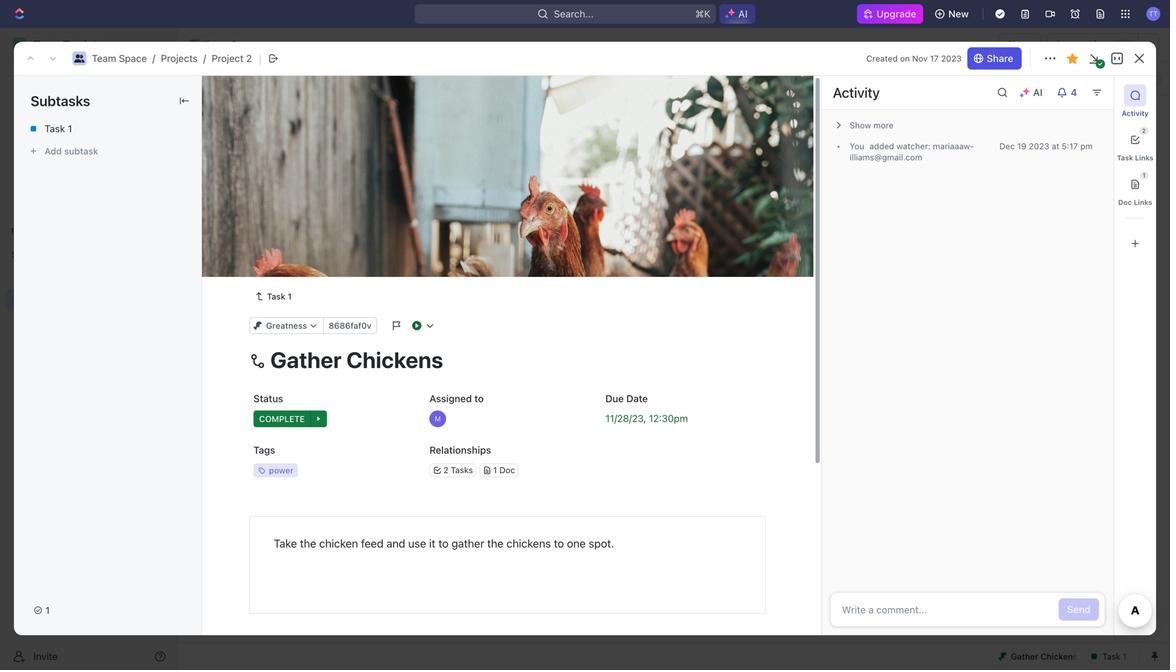 Task type: locate. For each thing, give the bounding box(es) containing it.
1 vertical spatial ai
[[1033, 87, 1043, 98]]

pm right the 5:17
[[1080, 141, 1093, 151]]

1 horizontal spatial projects
[[242, 296, 279, 308]]

space
[[231, 39, 259, 50], [119, 53, 147, 64]]

team space link up "home" link in the top left of the page
[[92, 53, 147, 64]]

share up ai dropdown button
[[1007, 39, 1033, 50]]

0 horizontal spatial space
[[119, 53, 147, 64]]

0 vertical spatial drumstick bite image
[[254, 322, 262, 330]]

1 right tasks
[[493, 466, 497, 475]]

11/28/23
[[606, 413, 643, 424]]

1 button up invite at bottom left
[[28, 600, 58, 622]]

doc down task links
[[1118, 199, 1132, 207]]

team space / projects / project 2 |
[[92, 52, 262, 65]]

1 vertical spatial projects
[[242, 296, 279, 308]]

2 left tasks
[[443, 466, 448, 475]]

share right 17
[[987, 53, 1013, 64]]

team space
[[203, 39, 259, 50]]

task 1 link down inbox link
[[14, 118, 201, 140]]

2 up task links
[[1142, 128, 1146, 134]]

1 vertical spatial 2
[[1142, 128, 1146, 134]]

1 horizontal spatial ai
[[1033, 87, 1043, 98]]

team for team space
[[203, 39, 228, 50]]

drumstick bite image
[[254, 322, 262, 330], [998, 653, 1007, 661]]

0 horizontal spatial add
[[45, 146, 62, 156]]

2 inside button
[[1142, 128, 1146, 134]]

team
[[203, 39, 228, 50], [92, 53, 116, 64]]

pm right ,
[[674, 413, 688, 424]]

to right it at the bottom left of the page
[[438, 537, 449, 551]]

list
[[276, 72, 292, 84], [231, 151, 247, 163], [231, 174, 247, 185]]

4 button
[[1051, 81, 1086, 104]]

doc right tasks
[[499, 466, 515, 475]]

task up dashboards
[[45, 123, 65, 134]]

links for task links
[[1135, 154, 1154, 162]]

links down 2 button
[[1135, 154, 1154, 162]]

tt button
[[1142, 3, 1165, 25]]

list link right overview
[[273, 69, 292, 88]]

⌘k
[[695, 8, 711, 20]]

12:30
[[649, 413, 674, 424]]

1
[[1122, 39, 1126, 49], [68, 123, 72, 134], [1143, 172, 1146, 179], [302, 174, 307, 185], [266, 196, 270, 208], [288, 292, 292, 302], [493, 466, 497, 475], [46, 605, 50, 616]]

project 1
[[231, 196, 270, 208]]

1 horizontal spatial 2023
[[1029, 141, 1049, 151]]

|
[[259, 52, 262, 65]]

1 horizontal spatial 1 button
[[1124, 171, 1149, 196]]

1 vertical spatial 2023
[[1029, 141, 1049, 151]]

2023 right 17
[[941, 54, 962, 63]]

task right the 4 dropdown button
[[1097, 73, 1116, 83]]

0 horizontal spatial the
[[300, 537, 316, 551]]

0 horizontal spatial 2023
[[941, 54, 962, 63]]

projects
[[161, 53, 198, 64], [242, 296, 279, 308]]

activity inside the task sidebar navigation tab list
[[1122, 109, 1149, 117]]

0 horizontal spatial docs
[[33, 120, 56, 132]]

upgrade link
[[857, 4, 923, 24]]

ai
[[738, 8, 748, 20], [1033, 87, 1043, 98]]

tasks
[[451, 466, 473, 475]]

space left projects link
[[119, 53, 147, 64]]

use
[[408, 537, 426, 551]]

1 vertical spatial ai button
[[1014, 81, 1051, 104]]

team inside team space / projects / project 2 |
[[92, 53, 116, 64]]

1 horizontal spatial space
[[231, 39, 259, 50]]

reposition
[[628, 255, 676, 266]]

0 vertical spatial space
[[231, 39, 259, 50]]

provide link
[[527, 169, 819, 191]]

2 left |
[[246, 53, 252, 64]]

0 vertical spatial share
[[1007, 39, 1033, 50]]

favorites
[[11, 226, 48, 236]]

assigned to
[[430, 393, 484, 405]]

Edit task name text field
[[249, 347, 766, 373]]

links down task links
[[1134, 199, 1152, 207]]

upgrade
[[877, 8, 916, 20]]

1 the from the left
[[300, 537, 316, 551]]

1 vertical spatial space
[[119, 53, 147, 64]]

0 horizontal spatial projects
[[161, 53, 198, 64]]

mariaaaw illiams@gmail.com
[[850, 141, 974, 162]]

task inside tab list
[[1117, 154, 1133, 162]]

the right gather in the left of the page
[[487, 537, 504, 551]]

1 button
[[1124, 171, 1149, 196], [28, 600, 58, 622]]

project
[[212, 53, 244, 64], [268, 174, 300, 185], [231, 196, 263, 208]]

2 the from the left
[[487, 537, 504, 551]]

2 horizontal spatial to
[[554, 537, 564, 551]]

8686faf0v button
[[323, 318, 377, 334]]

0 horizontal spatial activity
[[833, 84, 880, 101]]

1 down list • in project 1
[[266, 196, 270, 208]]

projects up 'greatness'
[[242, 296, 279, 308]]

1 vertical spatial 1 button
[[28, 600, 58, 622]]

tree
[[6, 266, 171, 383]]

0 horizontal spatial ai
[[738, 8, 748, 20]]

1 horizontal spatial task 1
[[267, 292, 292, 302]]

add inside button
[[1079, 73, 1095, 83]]

2 for 2
[[1142, 128, 1146, 134]]

date
[[626, 393, 648, 405]]

2 horizontal spatial 2
[[1142, 128, 1146, 134]]

2 / from the left
[[203, 53, 206, 64]]

list down recent
[[231, 151, 247, 163]]

0 vertical spatial links
[[1135, 154, 1154, 162]]

gather
[[452, 537, 484, 551]]

activity up 2 button
[[1122, 109, 1149, 117]]

status
[[254, 393, 283, 405]]

greatness button
[[249, 318, 324, 334]]

1 horizontal spatial task 1 link
[[249, 288, 297, 305]]

ai button
[[720, 4, 755, 24], [1014, 81, 1051, 104]]

4
[[1071, 87, 1077, 98]]

calendar
[[318, 72, 359, 84]]

project down team space at the top
[[212, 53, 244, 64]]

1 vertical spatial activity
[[1122, 109, 1149, 117]]

0 vertical spatial 1 button
[[1124, 171, 1149, 196]]

1 horizontal spatial the
[[487, 537, 504, 551]]

to right assigned at left bottom
[[474, 393, 484, 405]]

1 vertical spatial pm
[[674, 413, 688, 424]]

0 horizontal spatial /
[[152, 53, 155, 64]]

1 up 'greatness'
[[288, 292, 292, 302]]

folders
[[212, 262, 252, 275]]

add for add subtask
[[45, 146, 62, 156]]

0 vertical spatial add
[[1079, 73, 1095, 83]]

0 vertical spatial 2
[[246, 53, 252, 64]]

subtask
[[64, 146, 98, 156]]

task 1 up 'greatness'
[[267, 292, 292, 302]]

gantt
[[385, 72, 411, 84]]

1 horizontal spatial 2
[[443, 466, 448, 475]]

grand adventure
[[552, 151, 628, 163]]

0 horizontal spatial drumstick bite image
[[254, 322, 262, 330]]

add task button
[[1073, 70, 1121, 87]]

the right the take
[[300, 537, 316, 551]]

team right user group icon
[[203, 39, 228, 50]]

0 horizontal spatial 1 button
[[28, 600, 58, 622]]

2 vertical spatial 2
[[443, 466, 448, 475]]

add inside button
[[45, 146, 62, 156]]

1 horizontal spatial team space link
[[186, 36, 263, 53]]

1 horizontal spatial team
[[203, 39, 228, 50]]

1 button up "doc links"
[[1124, 171, 1149, 196]]

user group image
[[191, 41, 199, 48]]

2023 left at
[[1029, 141, 1049, 151]]

add subtask button
[[14, 140, 201, 162]]

activity up show
[[833, 84, 880, 101]]

1 vertical spatial project
[[268, 174, 300, 185]]

1 vertical spatial list link
[[206, 146, 498, 169]]

1 vertical spatial add
[[45, 146, 62, 156]]

2023 inside task sidebar content section
[[1029, 141, 1049, 151]]

/ left projects link
[[152, 53, 155, 64]]

list left •
[[231, 174, 247, 185]]

1 vertical spatial share
[[987, 53, 1013, 64]]

1 horizontal spatial pm
[[1080, 141, 1093, 151]]

see
[[460, 130, 475, 140]]

list link up project 1 link
[[206, 146, 498, 169]]

project right in
[[268, 174, 300, 185]]

take
[[274, 537, 297, 551]]

0 vertical spatial ai button
[[720, 4, 755, 24]]

ai right ⌘k at the top right of page
[[738, 8, 748, 20]]

more
[[874, 120, 894, 130]]

links
[[1135, 154, 1154, 162], [1134, 199, 1152, 207]]

0 vertical spatial team
[[203, 39, 228, 50]]

watcher:
[[897, 141, 931, 151]]

adventure
[[582, 151, 628, 163]]

ai left the 4 dropdown button
[[1033, 87, 1043, 98]]

0 horizontal spatial pm
[[674, 413, 688, 424]]

project down •
[[231, 196, 263, 208]]

1 vertical spatial team
[[92, 53, 116, 64]]

list left calendar link
[[276, 72, 292, 84]]

doc
[[1118, 199, 1132, 207], [499, 466, 515, 475]]

1 horizontal spatial doc
[[1118, 199, 1132, 207]]

0 horizontal spatial team
[[92, 53, 116, 64]]

complete
[[259, 414, 305, 424]]

task sidebar content section
[[818, 76, 1114, 636]]

team space link up overview
[[186, 36, 263, 53]]

team right user group image
[[92, 53, 116, 64]]

and
[[386, 537, 405, 551]]

1 down task links
[[1143, 172, 1146, 179]]

,
[[643, 413, 646, 424]]

recent
[[212, 129, 249, 142]]

1 / from the left
[[152, 53, 155, 64]]

on
[[900, 54, 910, 63]]

0 vertical spatial activity
[[833, 84, 880, 101]]

1 vertical spatial drumstick bite image
[[998, 653, 1007, 661]]

0 vertical spatial projects
[[161, 53, 198, 64]]

ai button right ⌘k at the top right of page
[[720, 4, 755, 24]]

the
[[300, 537, 316, 551], [487, 537, 504, 551]]

1 horizontal spatial add
[[1079, 73, 1095, 83]]

task 1 up dashboards
[[45, 123, 72, 134]]

project 1 link
[[206, 191, 498, 213]]

2 inside team space / projects / project 2 |
[[246, 53, 252, 64]]

0 horizontal spatial doc
[[499, 466, 515, 475]]

add down automations
[[1079, 73, 1095, 83]]

due
[[606, 393, 624, 405]]

1 vertical spatial links
[[1134, 199, 1152, 207]]

docs down inbox at the left of the page
[[33, 120, 56, 132]]

0 horizontal spatial task 1
[[45, 123, 72, 134]]

space up project 2 link
[[231, 39, 259, 50]]

0 vertical spatial pm
[[1080, 141, 1093, 151]]

1 right automations
[[1122, 39, 1126, 49]]

0 horizontal spatial team space link
[[92, 53, 147, 64]]

doc links
[[1118, 199, 1152, 207]]

task links
[[1117, 154, 1154, 162]]

one
[[567, 537, 586, 551]]

space for team space
[[231, 39, 259, 50]]

task down 2 button
[[1117, 154, 1133, 162]]

/ right projects link
[[203, 53, 206, 64]]

0 horizontal spatial task 1 link
[[14, 118, 201, 140]]

change cover button
[[685, 249, 765, 272]]

0 horizontal spatial 2
[[246, 53, 252, 64]]

team for team space / projects / project 2 |
[[92, 53, 116, 64]]

1 horizontal spatial drumstick bite image
[[998, 653, 1007, 661]]

power button
[[249, 458, 414, 483]]

0 vertical spatial task 1 link
[[14, 118, 201, 140]]

1 horizontal spatial activity
[[1122, 109, 1149, 117]]

1 horizontal spatial /
[[203, 53, 206, 64]]

space inside team space / projects / project 2 |
[[119, 53, 147, 64]]

1 vertical spatial list
[[231, 151, 247, 163]]

add left subtask
[[45, 146, 62, 156]]

docs up 🥊
[[533, 129, 559, 142]]

0 vertical spatial ai
[[738, 8, 748, 20]]

to left 'one'
[[554, 537, 564, 551]]

task inside button
[[1097, 73, 1116, 83]]

projects down user group icon
[[161, 53, 198, 64]]

task 1 link up 'greatness'
[[249, 288, 297, 305]]

ai button left 4
[[1014, 81, 1051, 104]]

2 vertical spatial list
[[231, 174, 247, 185]]

dec 19 2023 at 5:17 pm
[[999, 141, 1093, 151]]

0 vertical spatial project
[[212, 53, 244, 64]]

task up 'greatness'
[[267, 292, 285, 302]]

1 vertical spatial task 1
[[267, 292, 292, 302]]

0 vertical spatial doc
[[1118, 199, 1132, 207]]



Task type: describe. For each thing, give the bounding box(es) containing it.
drumstick bite image inside greatness "dropdown button"
[[254, 322, 262, 330]]

inbox link
[[6, 91, 171, 114]]

dashboards link
[[6, 139, 171, 161]]

dec
[[999, 141, 1015, 151]]

complete button
[[249, 407, 414, 432]]

automations
[[1055, 39, 1113, 50]]

1 right in
[[302, 174, 307, 185]]

no lists icon. image
[[642, 377, 698, 433]]

5:17
[[1062, 141, 1078, 151]]

show more
[[850, 120, 894, 130]]

2 for 2 tasks
[[443, 466, 448, 475]]

1 vertical spatial doc
[[499, 466, 515, 475]]

folders button
[[212, 260, 1110, 277]]

spot.
[[589, 537, 614, 551]]

docs inside sidebar navigation
[[33, 120, 56, 132]]

2 tasks
[[443, 466, 473, 475]]

m
[[435, 415, 441, 423]]

see all
[[460, 130, 487, 140]]

change
[[694, 255, 729, 266]]

new button
[[929, 3, 977, 25]]

subtasks
[[31, 93, 90, 109]]

overview
[[207, 72, 250, 84]]

tags
[[254, 445, 275, 456]]

1 up invite at bottom left
[[46, 605, 50, 616]]

inbox
[[33, 96, 58, 108]]

1 horizontal spatial ai button
[[1014, 81, 1051, 104]]

feed
[[361, 537, 384, 551]]

resources button
[[853, 127, 1110, 143]]

projects inside team space / projects / project 2 |
[[161, 53, 198, 64]]

0 vertical spatial list link
[[273, 69, 292, 88]]

chat
[[487, 72, 509, 84]]

11/28/23 , 12:30 pm
[[606, 413, 688, 424]]

show more button
[[830, 116, 1105, 135]]

chickens
[[507, 537, 551, 551]]

resources
[[854, 129, 910, 142]]

board link
[[532, 69, 562, 88]]

reposition button
[[619, 249, 685, 272]]

1 up add subtask
[[68, 123, 72, 134]]

list • in project 1
[[231, 174, 307, 185]]

tree inside sidebar navigation
[[6, 266, 171, 383]]

it
[[429, 537, 436, 551]]

mariaaaw
[[933, 141, 974, 151]]

nov
[[912, 54, 928, 63]]

table link
[[434, 69, 461, 88]]

sidebar navigation
[[0, 28, 178, 671]]

🥊
[[534, 152, 543, 163]]

team space, , element
[[13, 294, 26, 308]]

created
[[866, 54, 898, 63]]

user group image
[[74, 54, 85, 63]]

2 vertical spatial project
[[231, 196, 263, 208]]

cover
[[732, 255, 757, 266]]

add subtask
[[45, 146, 98, 156]]

1 horizontal spatial docs
[[533, 129, 559, 142]]

chicken
[[319, 537, 358, 551]]

home
[[33, 73, 60, 84]]

home link
[[6, 68, 171, 90]]

0 horizontal spatial to
[[438, 537, 449, 551]]

0 horizontal spatial ai button
[[720, 4, 755, 24]]

table
[[436, 72, 461, 84]]

1 inside the task sidebar navigation tab list
[[1143, 172, 1146, 179]]

illiams@gmail.com
[[850, 141, 974, 162]]

greatness
[[266, 321, 307, 331]]

board
[[534, 72, 562, 84]]

0 vertical spatial 2023
[[941, 54, 962, 63]]

chat link
[[484, 69, 509, 88]]

0 vertical spatial task 1
[[45, 123, 72, 134]]

pm inside task sidebar content section
[[1080, 141, 1093, 151]]

created on nov 17 2023
[[866, 54, 962, 63]]

2 button
[[1124, 127, 1149, 151]]

change cover button
[[685, 249, 765, 272]]

power
[[269, 466, 294, 476]]

projects inside projects button
[[242, 296, 279, 308]]

17
[[930, 54, 939, 63]]

all
[[477, 130, 487, 140]]

8686faf0v
[[329, 321, 371, 331]]

project 2 link
[[212, 53, 252, 64]]

0 vertical spatial list
[[276, 72, 292, 84]]

at
[[1052, 141, 1059, 151]]

task sidebar navigation tab list
[[1117, 84, 1154, 255]]

projects link
[[161, 53, 198, 64]]

grand
[[552, 151, 580, 163]]

favorites button
[[6, 223, 62, 240]]

tags power
[[254, 445, 294, 476]]

doc inside the task sidebar navigation tab list
[[1118, 199, 1132, 207]]

1 vertical spatial task 1 link
[[249, 288, 297, 305]]

send button
[[1059, 599, 1099, 621]]

•
[[250, 174, 254, 185]]

search...
[[554, 8, 594, 20]]

activity inside task sidebar content section
[[833, 84, 880, 101]]

relationships
[[430, 445, 491, 456]]

take the chicken feed and use it to gather the chickens to one spot.
[[274, 537, 614, 551]]

docs link
[[6, 115, 171, 137]]

space for team space / projects / project 2 |
[[119, 53, 147, 64]]

change cover
[[694, 255, 757, 266]]

1 horizontal spatial to
[[474, 393, 484, 405]]

add for add task
[[1079, 73, 1095, 83]]

projects button
[[212, 285, 391, 320]]

m button
[[425, 407, 590, 432]]

links for doc links
[[1134, 199, 1152, 207]]

ai inside dropdown button
[[1033, 87, 1043, 98]]

tt
[[1149, 10, 1158, 18]]

you
[[850, 141, 864, 151]]

in
[[257, 174, 265, 185]]

new
[[948, 8, 969, 20]]

project inside team space / projects / project 2 |
[[212, 53, 244, 64]]

send
[[1067, 604, 1091, 616]]

19
[[1017, 141, 1027, 151]]

spaces
[[11, 250, 41, 260]]

show
[[850, 120, 871, 130]]

added watcher:
[[867, 141, 933, 151]]

added
[[869, 141, 894, 151]]

gantt link
[[382, 69, 411, 88]]



Task type: vqa. For each thing, say whether or not it's contained in the screenshot.
Custom Task IDs's Enable
no



